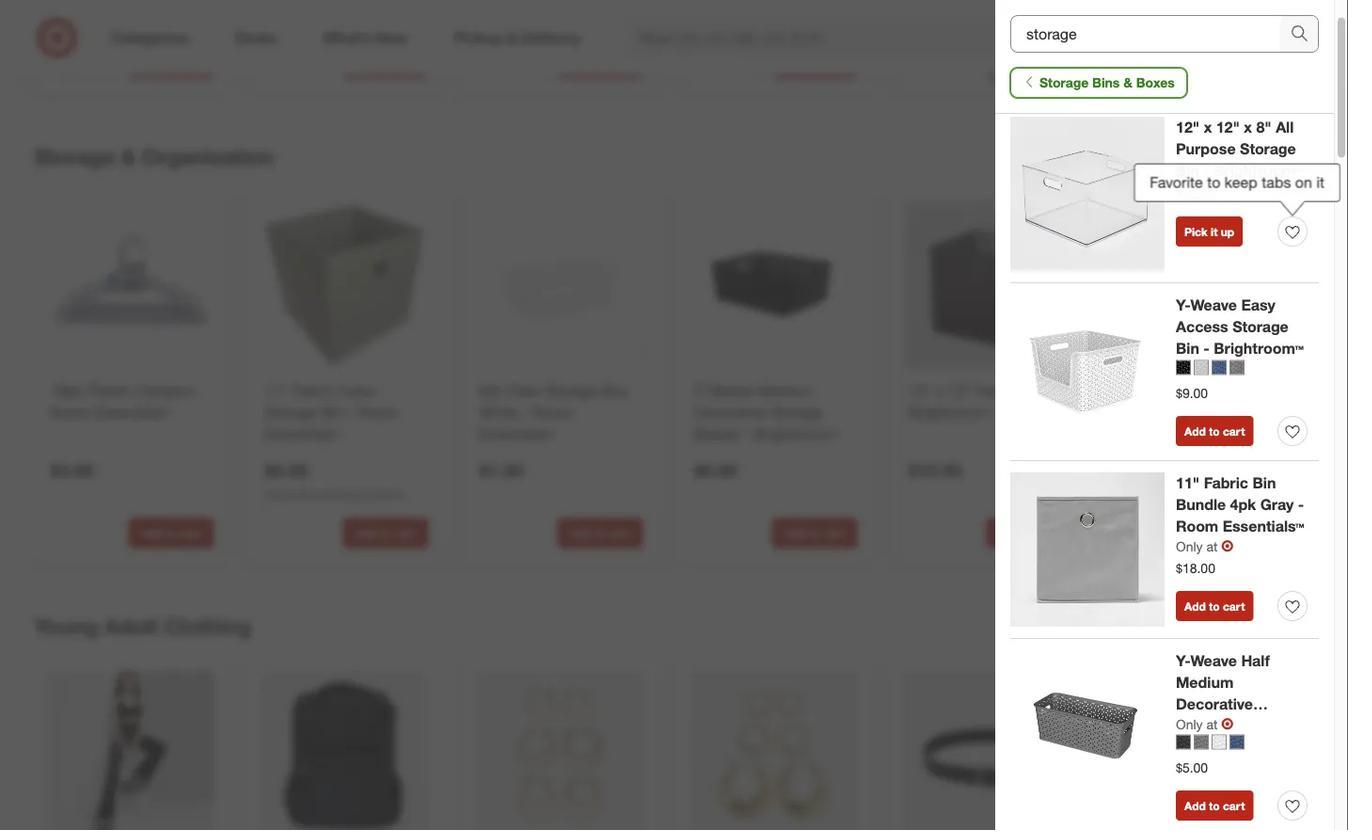 Task type: vqa. For each thing, say whether or not it's contained in the screenshot.


Task type: describe. For each thing, give the bounding box(es) containing it.
2 13" from the left
[[948, 382, 971, 400]]

young adult clothing
[[34, 613, 251, 640]]

bin inside '11" fabric bin bundle 4pk gray - room essentials™ only at ¬'
[[1253, 474, 1277, 492]]

1 horizontal spatial on
[[331, 19, 344, 33]]

$5.00 inside dialog
[[1177, 759, 1209, 776]]

- inside '11" fabric bin bundle 4pk gray - room essentials™ only at ¬'
[[1299, 495, 1305, 514]]

decorative for $4.00 - $5.00
[[1124, 403, 1196, 422]]

keep
[[1225, 180, 1258, 198]]

boxes
[[1137, 74, 1176, 91]]

storage inside 11" fabric cube storage bin - room essentials™
[[265, 403, 317, 422]]

11" fabric cube storage bin - room essentials™ link
[[265, 380, 425, 445]]

0 vertical spatial gray image
[[1230, 360, 1245, 375]]

y-weave half medium decorative storage basket - brightroom™ link
[[1177, 650, 1308, 756]]

13" x 13" fabric bin - brightroom™
[[909, 382, 1054, 422]]

brightroom™ inside y-weave easy access storage bin - brightroom™
[[1215, 339, 1305, 357]]

room inside 18pk plastic hangers - room essentials™
[[50, 403, 91, 422]]

white
[[480, 403, 518, 422]]

box
[[602, 382, 629, 400]]

8"
[[1257, 118, 1272, 136]]

$5.00 down 11" fabric cube storage bin - room essentials™
[[265, 460, 309, 482]]

young
[[34, 613, 98, 640]]

- inside 18pk plastic hangers - room essentials™
[[198, 382, 204, 400]]

basket for $6.00
[[694, 425, 741, 443]]

favorite to keep tabs on it
[[1151, 180, 1325, 198]]

- inside 6qt clear storage box white - room essentials™
[[522, 403, 528, 422]]

pick
[[1185, 225, 1208, 239]]

bin inside y-weave easy access storage bin - brightroom™
[[1177, 339, 1200, 357]]

half
[[1242, 652, 1271, 670]]

0 horizontal spatial on
[[116, 19, 129, 33]]

18pk plastic hangers - room essentials™ link
[[50, 380, 210, 423]]

- inside y-weave medium decorative storage basket - brightroom™
[[745, 425, 751, 443]]

black image for the top white icon
[[1177, 360, 1192, 375]]

1 horizontal spatial clearance
[[347, 19, 396, 33]]

- inside y-weave small decorative storage basket - brightroom™
[[1174, 425, 1180, 443]]

small
[[1186, 382, 1224, 400]]

0 horizontal spatial blue image
[[1212, 360, 1228, 375]]

- inside y-weave easy access storage bin - brightroom™
[[1204, 339, 1210, 357]]

organization
[[142, 143, 274, 170]]

brightroom™ inside y-weave medium decorative storage basket - brightroom™
[[755, 425, 838, 443]]

$5.00 up bundle
[[1184, 460, 1228, 482]]

bundle
[[1177, 495, 1227, 514]]

room inside 6qt clear storage box white - room essentials™
[[532, 403, 573, 422]]

purpose
[[1177, 140, 1237, 158]]

bin inside 12" x 12" x 8" all purpose storage bin - brightroom™
[[1177, 161, 1200, 180]]

y-weave medium decorative storage basket - brightroom™ link
[[694, 380, 854, 445]]

at inside only at ¬
[[1207, 716, 1218, 732]]

tabs
[[1263, 180, 1292, 198]]

weave inside y-weave easy access storage bin - brightroom™
[[1191, 296, 1238, 314]]

it inside button
[[1212, 225, 1218, 239]]

clothing
[[164, 613, 251, 640]]

1 horizontal spatial blue image
[[1230, 735, 1245, 750]]

essentials™ inside 6qt clear storage box white - room essentials™
[[480, 425, 556, 443]]

shop more for young adult clothing
[[1244, 620, 1318, 639]]

weave for $6.00
[[708, 382, 753, 400]]

storage inside y-weave easy access storage bin - brightroom™
[[1233, 318, 1289, 336]]

0 horizontal spatial &
[[121, 143, 136, 170]]

storage inside button
[[1040, 74, 1089, 91]]

fabric inside 13" x 13" fabric bin - brightroom™
[[976, 382, 1017, 400]]

bin inside 11" fabric cube storage bin - room essentials™
[[322, 403, 344, 422]]

decorative for $6.00
[[694, 403, 766, 422]]

6qt
[[480, 382, 502, 400]]

18pk plastic hangers - room essentials™
[[50, 382, 204, 422]]

brightroom™ inside y-weave half medium decorative storage basket - brightroom™
[[1177, 738, 1267, 756]]

$6.00
[[694, 460, 738, 482]]

shop more for storage & organization
[[1244, 150, 1318, 169]]

1 horizontal spatial items
[[300, 19, 328, 33]]

2 horizontal spatial on
[[1296, 180, 1313, 198]]

1 horizontal spatial select
[[265, 19, 297, 33]]

y-weave small decorative storage basket - brightroom™
[[1124, 382, 1268, 443]]

storage inside y-weave medium decorative storage basket - brightroom™
[[771, 403, 823, 422]]

room inside 11" fabric cube storage bin - room essentials™
[[358, 403, 398, 422]]

medium inside y-weave half medium decorative storage basket - brightroom™
[[1177, 673, 1234, 692]]

storage bins & boxes
[[1040, 74, 1176, 91]]

$4.00
[[1124, 460, 1167, 482]]

1 horizontal spatial white image
[[1212, 735, 1228, 750]]

bin inside 13" x 13" fabric bin - brightroom™
[[1021, 382, 1044, 400]]

storage inside 12" x 12" x 8" all purpose storage bin - brightroom™
[[1241, 140, 1297, 158]]

storage inside y-weave half medium decorative storage basket - brightroom™
[[1177, 716, 1233, 735]]

storage inside y-weave small decorative storage basket - brightroom™
[[1200, 403, 1252, 422]]

y-weave easy access storage bin - brightroom™ link
[[1177, 295, 1308, 359]]

- inside 13" x 13" fabric bin - brightroom™
[[1048, 382, 1054, 400]]

- inside 12" x 12" x 8" all purpose storage bin - brightroom™
[[1204, 161, 1210, 180]]

0 horizontal spatial items
[[85, 19, 113, 33]]

bins
[[1093, 74, 1121, 91]]

favorite
[[1151, 180, 1204, 198]]

1 12" from the left
[[1177, 118, 1200, 136]]



Task type: locate. For each thing, give the bounding box(es) containing it.
shop for organization
[[1244, 150, 1280, 169]]

weave inside y-weave medium decorative storage basket - brightroom™
[[708, 382, 753, 400]]

decorative inside y-weave medium decorative storage basket - brightroom™
[[694, 403, 766, 422]]

0 vertical spatial &
[[1124, 74, 1133, 91]]

shop more button for storage & organization
[[1244, 149, 1318, 170]]

1 shop from the top
[[1244, 150, 1280, 169]]

room down cube
[[358, 403, 398, 422]]

plastic
[[88, 382, 133, 400]]

only
[[1177, 538, 1204, 555], [1177, 716, 1204, 732]]

essentials™ down plastic
[[95, 403, 171, 422]]

2 horizontal spatial x
[[1245, 118, 1253, 136]]

basket
[[694, 425, 741, 443], [1124, 425, 1170, 443], [1237, 716, 1286, 735]]

fabric for 11" fabric bin bundle 4pk gray - room essentials™ only at ¬
[[1205, 474, 1249, 492]]

weave for only at
[[1191, 652, 1238, 670]]

shop for clothing
[[1244, 620, 1280, 639]]

basket inside y-weave small decorative storage basket - brightroom™
[[1124, 425, 1170, 443]]

1 black image from the top
[[1177, 360, 1192, 375]]

up
[[1222, 225, 1235, 239]]

black image down only at ¬
[[1177, 735, 1192, 750]]

1 vertical spatial medium
[[1177, 673, 1234, 692]]

y- inside y-weave medium decorative storage basket - brightroom™
[[694, 382, 708, 400]]

13" x 13" fabric bin - brightroom™ image
[[905, 201, 1073, 369], [905, 201, 1073, 369]]

room down the "18pk"
[[50, 403, 91, 422]]

black image up $9.00
[[1177, 360, 1192, 375]]

0 vertical spatial white image
[[1195, 360, 1210, 375]]

& right bins
[[1124, 74, 1133, 91]]

essentials™
[[95, 403, 171, 422], [265, 425, 341, 443], [480, 425, 556, 443], [1223, 517, 1305, 535]]

¬
[[1222, 537, 1234, 555], [1222, 715, 1234, 733]]

1 horizontal spatial 13"
[[948, 382, 971, 400]]

0 horizontal spatial x
[[936, 382, 944, 400]]

y- left $9.00
[[1124, 382, 1138, 400]]

11" fabric bin bundle 4pk gray - room essentials™ image
[[1011, 473, 1165, 627], [1011, 473, 1165, 627]]

x up "$10.00"
[[936, 382, 944, 400]]

clear
[[506, 382, 541, 400]]

gray image
[[1230, 360, 1245, 375], [1195, 735, 1210, 750]]

weave
[[1191, 296, 1238, 314], [708, 382, 753, 400], [1138, 382, 1182, 400], [1191, 652, 1238, 670]]

medium
[[757, 382, 812, 400], [1177, 673, 1234, 692]]

1 shop more from the top
[[1244, 150, 1318, 169]]

12" x 12" x 8" all purpose storage bin - brightroom™ link
[[1177, 117, 1308, 181]]

only inside only at ¬
[[1177, 716, 1204, 732]]

more for storage & organization
[[1284, 150, 1318, 169]]

$5.00
[[265, 460, 309, 482], [1184, 460, 1228, 482], [1177, 759, 1209, 776]]

decorative down $9.00
[[1124, 403, 1196, 422]]

shop more up "half"
[[1244, 620, 1318, 639]]

y- up $6.00
[[694, 382, 708, 400]]

0 vertical spatial blue image
[[1212, 360, 1228, 375]]

adult
[[104, 613, 158, 640]]

y-weave small decorative storage basket - brightroom™ link
[[1124, 380, 1284, 445]]

x for 12" x 12" x 8" all purpose storage bin - brightroom™
[[1205, 118, 1213, 136]]

y- up only at ¬
[[1177, 652, 1191, 670]]

2 only from the top
[[1177, 716, 1204, 732]]

gray
[[1261, 495, 1295, 514]]

weave up access at the top of the page
[[1191, 296, 1238, 314]]

$5.00 down only at ¬
[[1177, 759, 1209, 776]]

0 horizontal spatial medium
[[757, 382, 812, 400]]

essentials™ down gray at the right of page
[[1223, 517, 1305, 535]]

fabric inside 11" fabric cube storage bin - room essentials™
[[292, 382, 334, 400]]

y-weave small decorative storage basket - brightroom™ image
[[1120, 201, 1287, 369], [1120, 201, 1287, 369]]

more
[[1284, 150, 1318, 169], [1284, 620, 1318, 639]]

1 vertical spatial black image
[[1177, 735, 1192, 750]]

click top faux duo hoop earring set 3pc - wild fable™ image
[[476, 671, 643, 830], [476, 671, 643, 830]]

1 vertical spatial shop
[[1244, 620, 1280, 639]]

0 horizontal spatial gray image
[[1195, 735, 1210, 750]]

2 shop more from the top
[[1244, 620, 1318, 639]]

y- up access at the top of the page
[[1177, 296, 1191, 314]]

black image for bottommost the gray "image"
[[1177, 735, 1192, 750]]

essentials™ inside 11" fabric cube storage bin - room essentials™
[[265, 425, 341, 443]]

15.4" full square backpack - wild fable™ image
[[261, 671, 429, 830], [261, 671, 429, 830]]

1 vertical spatial ¬
[[1222, 715, 1234, 733]]

1 at from the top
[[1207, 538, 1218, 555]]

shop more up tabs
[[1244, 150, 1318, 169]]

2 shop more button from the top
[[1244, 619, 1318, 640]]

y-weave half medium decorative storage basket - brightroom™
[[1177, 652, 1297, 756]]

shop more button up "half"
[[1244, 619, 1318, 640]]

1 horizontal spatial select items on clearance
[[265, 19, 396, 33]]

11" fabric bin bundle 4pk gray - room essentials™ only at ¬
[[1177, 474, 1305, 555]]

11" for 11" fabric cube storage bin - room essentials™
[[265, 382, 288, 400]]

basket inside y-weave half medium decorative storage basket - brightroom™
[[1237, 716, 1286, 735]]

brightroom™
[[1215, 161, 1305, 180], [1215, 339, 1305, 357], [909, 403, 993, 422], [755, 425, 838, 443], [1184, 425, 1268, 443], [1177, 738, 1267, 756]]

gray image down only at ¬
[[1195, 735, 1210, 750]]

y- inside y-weave small decorative storage basket - brightroom™
[[1124, 382, 1138, 400]]

shop down 8"
[[1244, 150, 1280, 169]]

y- inside y-weave half medium decorative storage basket - brightroom™
[[1177, 652, 1191, 670]]

weave inside y-weave small decorative storage basket - brightroom™
[[1138, 382, 1182, 400]]

storage
[[1040, 74, 1089, 91], [1241, 140, 1297, 158], [34, 143, 115, 170], [1233, 318, 1289, 336], [546, 382, 598, 400], [265, 403, 317, 422], [771, 403, 823, 422], [1200, 403, 1252, 422], [1177, 716, 1233, 735]]

basket inside y-weave medium decorative storage basket - brightroom™
[[694, 425, 741, 443]]

cart
[[180, 56, 202, 70], [394, 56, 416, 70], [609, 56, 631, 70], [823, 56, 846, 70], [1038, 56, 1060, 70], [1224, 424, 1246, 438], [180, 526, 202, 540], [394, 526, 416, 540], [609, 526, 631, 540], [823, 526, 846, 540], [1038, 526, 1060, 540], [1253, 526, 1275, 540], [1224, 599, 1246, 613], [1224, 799, 1246, 813]]

add to cart
[[141, 56, 202, 70], [356, 56, 416, 70], [570, 56, 631, 70], [785, 56, 846, 70], [1000, 56, 1060, 70], [1185, 424, 1246, 438], [141, 526, 202, 540], [356, 526, 416, 540], [570, 526, 631, 540], [785, 526, 846, 540], [1000, 526, 1060, 540], [1214, 526, 1275, 540], [1185, 599, 1246, 613], [1185, 799, 1246, 813]]

1 horizontal spatial fabric
[[976, 382, 1017, 400]]

black image
[[1177, 360, 1192, 375], [1177, 735, 1192, 750]]

11" left cube
[[265, 382, 288, 400]]

decorative up $6.00
[[694, 403, 766, 422]]

shop more button up tabs
[[1244, 149, 1318, 170]]

$12.00
[[1177, 185, 1216, 202]]

room inside '11" fabric bin bundle 4pk gray - room essentials™ only at ¬'
[[1177, 517, 1219, 535]]

$4.00 - $5.00
[[1124, 460, 1228, 482]]

1 vertical spatial it
[[1212, 225, 1218, 239]]

weave inside y-weave half medium decorative storage basket - brightroom™
[[1191, 652, 1238, 670]]

1 vertical spatial more
[[1284, 620, 1318, 639]]

1 horizontal spatial x
[[1205, 118, 1213, 136]]

x
[[1205, 118, 1213, 136], [1245, 118, 1253, 136], [936, 382, 944, 400]]

1 only from the top
[[1177, 538, 1204, 555]]

cube
[[338, 382, 375, 400]]

brightroom™ inside 13" x 13" fabric bin - brightroom™
[[909, 403, 993, 422]]

women's high-waisted flare leggings - wild fable™ image
[[47, 671, 214, 830], [47, 671, 214, 830]]

1 vertical spatial shop more
[[1244, 620, 1318, 639]]

gray image down y-weave easy access storage bin - brightroom™
[[1230, 360, 1245, 375]]

11" fabric bin bundle 4pk gray - room essentials™ link
[[1177, 473, 1308, 537]]

2 at from the top
[[1207, 716, 1218, 732]]

6qt clear storage box white - room essentials™
[[480, 382, 629, 443]]

1 vertical spatial &
[[121, 143, 136, 170]]

1 ¬ from the top
[[1222, 537, 1234, 555]]

11" for 11" fabric bin bundle 4pk gray - room essentials™ only at ¬
[[1177, 474, 1200, 492]]

1 vertical spatial shop more button
[[1244, 619, 1318, 640]]

- inside 11" fabric cube storage bin - room essentials™
[[348, 403, 354, 422]]

women's double laser cut adjustable western grommet belt - wild fable™ black image
[[1120, 671, 1287, 830], [1120, 671, 1287, 830]]

0 vertical spatial more
[[1284, 150, 1318, 169]]

x for 13" x 13" fabric bin - brightroom™
[[936, 382, 944, 400]]

weave for $4.00 - $5.00
[[1138, 382, 1182, 400]]

weave left small
[[1138, 382, 1182, 400]]

clearance
[[347, 19, 396, 33], [132, 19, 181, 33]]

&
[[1124, 74, 1133, 91], [121, 143, 136, 170]]

more for young adult clothing
[[1284, 620, 1318, 639]]

12"
[[1177, 118, 1200, 136], [1217, 118, 1241, 136]]

6qt clear storage box white - room essentials™ link
[[480, 380, 640, 445]]

y- for only at
[[1177, 652, 1191, 670]]

storage inside 6qt clear storage box white - room essentials™
[[546, 382, 598, 400]]

0 horizontal spatial white image
[[1195, 360, 1210, 375]]

1 horizontal spatial medium
[[1177, 673, 1234, 692]]

2 12" from the left
[[1217, 118, 1241, 136]]

brightroom™ inside 12" x 12" x 8" all purpose storage bin - brightroom™
[[1215, 161, 1305, 180]]

basket up $4.00
[[1124, 425, 1170, 443]]

weave left "half"
[[1191, 652, 1238, 670]]

$10.00
[[909, 459, 962, 481]]

2 ¬ from the top
[[1222, 715, 1234, 733]]

What can we help you find? suggestions appear below search field
[[627, 17, 1095, 58]]

fabric
[[292, 382, 334, 400], [976, 382, 1017, 400], [1205, 474, 1249, 492]]

essentials™ down cube
[[265, 425, 341, 443]]

1 vertical spatial blue image
[[1230, 735, 1245, 750]]

shop more button for young adult clothing
[[1244, 619, 1318, 640]]

select
[[265, 19, 297, 33], [50, 19, 82, 33]]

at inside '11" fabric bin bundle 4pk gray - room essentials™ only at ¬'
[[1207, 538, 1218, 555]]

0 vertical spatial shop more button
[[1244, 149, 1318, 170]]

¬ inside '11" fabric bin bundle 4pk gray - room essentials™ only at ¬'
[[1222, 537, 1234, 555]]

select items on clearance
[[265, 19, 396, 33], [50, 19, 181, 33]]

x up purpose
[[1205, 118, 1213, 136]]

y- inside y-weave easy access storage bin - brightroom™
[[1177, 296, 1191, 314]]

y-weave easy access storage bin - brightroom™ image
[[1011, 295, 1165, 449], [1011, 295, 1165, 449]]

1 horizontal spatial basket
[[1124, 425, 1170, 443]]

brightroom™ inside y-weave small decorative storage basket - brightroom™
[[1184, 425, 1268, 443]]

0 vertical spatial shop more
[[1244, 150, 1318, 169]]

easy
[[1242, 296, 1276, 314]]

1 vertical spatial at
[[1207, 716, 1218, 732]]

18pk
[[50, 382, 84, 400]]

y-weave easy access storage bin - brightroom™
[[1177, 296, 1305, 357]]

access
[[1177, 318, 1229, 336]]

1 more from the top
[[1284, 150, 1318, 169]]

blue image
[[1212, 360, 1228, 375], [1230, 735, 1245, 750]]

on
[[331, 19, 344, 33], [116, 19, 129, 33], [1296, 180, 1313, 198]]

medium inside y-weave medium decorative storage basket - brightroom™
[[757, 382, 812, 400]]

y- for $4.00 - $5.00
[[1124, 382, 1138, 400]]

weave up $6.00
[[708, 382, 753, 400]]

11" fabric cube storage bin - room essentials™ image
[[261, 201, 429, 369], [261, 201, 429, 369]]

13"
[[909, 382, 932, 400], [948, 382, 971, 400]]

11"
[[265, 382, 288, 400], [1177, 474, 1200, 492]]

y-
[[1177, 296, 1191, 314], [694, 382, 708, 400], [1124, 382, 1138, 400], [1177, 652, 1191, 670]]

11" up bundle
[[1177, 474, 1200, 492]]

2 horizontal spatial fabric
[[1205, 474, 1249, 492]]

it right tabs
[[1317, 180, 1325, 198]]

fabric for 11" fabric cube storage bin - room essentials™
[[292, 382, 334, 400]]

items
[[300, 19, 328, 33], [85, 19, 113, 33]]

essentials™ inside 18pk plastic hangers - room essentials™
[[95, 403, 171, 422]]

0 horizontal spatial select items on clearance
[[50, 19, 181, 33]]

pick it up button
[[1177, 217, 1244, 247]]

white image
[[1195, 360, 1210, 375], [1212, 735, 1228, 750]]

11" inside 11" fabric cube storage bin - room essentials™
[[265, 382, 288, 400]]

1 vertical spatial 11"
[[1177, 474, 1200, 492]]

0 vertical spatial medium
[[757, 382, 812, 400]]

decorative
[[694, 403, 766, 422], [1124, 403, 1196, 422], [1177, 695, 1254, 713]]

shop more
[[1244, 150, 1318, 169], [1244, 620, 1318, 639]]

& inside button
[[1124, 74, 1133, 91]]

y-weave medium decorative storage basket - brightroom™
[[694, 382, 838, 443]]

basket right only at ¬
[[1237, 716, 1286, 735]]

11" fabric cube storage bin - room essentials™
[[265, 382, 398, 443]]

12" x 12" x 8" all purpose storage bin - brightroom™
[[1177, 118, 1305, 180]]

2 horizontal spatial basket
[[1237, 716, 1286, 735]]

add
[[141, 56, 162, 70], [356, 56, 377, 70], [570, 56, 592, 70], [785, 56, 806, 70], [1000, 56, 1021, 70], [1185, 424, 1207, 438], [141, 526, 162, 540], [356, 526, 377, 540], [570, 526, 592, 540], [785, 526, 806, 540], [1000, 526, 1021, 540], [1214, 526, 1236, 540], [1185, 599, 1207, 613], [1185, 799, 1207, 813]]

1 horizontal spatial &
[[1124, 74, 1133, 91]]

-
[[1204, 161, 1210, 180], [1204, 339, 1210, 357], [198, 382, 204, 400], [1048, 382, 1054, 400], [348, 403, 354, 422], [522, 403, 528, 422], [745, 425, 751, 443], [1174, 425, 1180, 443], [1172, 460, 1179, 482], [1299, 495, 1305, 514], [1290, 716, 1297, 735]]

0 vertical spatial it
[[1317, 180, 1325, 198]]

$9.00
[[1177, 384, 1209, 401]]

4pk
[[1231, 495, 1257, 514]]

& left organization
[[121, 143, 136, 170]]

1 shop more button from the top
[[1244, 149, 1318, 170]]

room
[[50, 403, 91, 422], [358, 403, 398, 422], [532, 403, 573, 422], [1177, 517, 1219, 535]]

to
[[166, 56, 176, 70], [380, 56, 391, 70], [595, 56, 606, 70], [809, 56, 820, 70], [1024, 56, 1035, 70], [1208, 180, 1221, 198], [1210, 424, 1221, 438], [166, 526, 176, 540], [380, 526, 391, 540], [595, 526, 606, 540], [809, 526, 820, 540], [1024, 526, 1035, 540], [1239, 526, 1250, 540], [1210, 599, 1221, 613], [1210, 799, 1221, 813]]

decorative inside y-weave half medium decorative storage basket - brightroom™
[[1177, 695, 1254, 713]]

hangers
[[137, 382, 194, 400]]

blue image up small
[[1212, 360, 1228, 375]]

x left 8"
[[1245, 118, 1253, 136]]

13" x 13" fabric bin - brightroom™ link
[[909, 380, 1069, 423]]

0 vertical spatial ¬
[[1222, 537, 1234, 555]]

pick it up
[[1185, 225, 1235, 239]]

decorative up only at ¬
[[1177, 695, 1254, 713]]

women's round buckle belt - wild fable™ black image
[[905, 671, 1073, 830], [905, 671, 1073, 830]]

dialog containing 12" x 12" x 8" all purpose storage bin - brightroom™
[[996, 0, 1349, 830]]

basket for $4.00 - $5.00
[[1124, 425, 1170, 443]]

2 black image from the top
[[1177, 735, 1192, 750]]

y-weave medium decorative storage basket - brightroom™ image
[[690, 201, 858, 369], [690, 201, 858, 369]]

room down clear
[[532, 403, 573, 422]]

shop up "half"
[[1244, 620, 1280, 639]]

it left up
[[1212, 225, 1218, 239]]

11" inside '11" fabric bin bundle 4pk gray - room essentials™ only at ¬'
[[1177, 474, 1200, 492]]

$18.00
[[1177, 560, 1216, 576]]

0 horizontal spatial 11"
[[265, 382, 288, 400]]

only at ¬
[[1177, 715, 1234, 733]]

shop more button
[[1244, 149, 1318, 170], [1244, 619, 1318, 640]]

1 vertical spatial gray image
[[1195, 735, 1210, 750]]

shop
[[1244, 150, 1280, 169], [1244, 620, 1280, 639]]

18pk plastic hangers - room essentials™ image
[[47, 201, 214, 369], [47, 201, 214, 369]]

all
[[1277, 118, 1295, 136]]

bin
[[1177, 161, 1200, 180], [1177, 339, 1200, 357], [1021, 382, 1044, 400], [322, 403, 344, 422], [1253, 474, 1277, 492]]

2 shop from the top
[[1244, 620, 1280, 639]]

$3.00
[[50, 459, 94, 481]]

1 vertical spatial white image
[[1212, 735, 1228, 750]]

1 horizontal spatial gray image
[[1230, 360, 1245, 375]]

1 horizontal spatial 11"
[[1177, 474, 1200, 492]]

0 horizontal spatial basket
[[694, 425, 741, 443]]

fabric inside '11" fabric bin bundle 4pk gray - room essentials™ only at ¬'
[[1205, 474, 1249, 492]]

white image up small
[[1195, 360, 1210, 375]]

essentials™ inside '11" fabric bin bundle 4pk gray - room essentials™ only at ¬'
[[1223, 517, 1305, 535]]

x inside 13" x 13" fabric bin - brightroom™
[[936, 382, 944, 400]]

12" x 12" x 8" all purpose storage bin - brightroom™ image
[[1011, 117, 1165, 271], [1011, 117, 1165, 271]]

storage & organization
[[34, 143, 274, 170]]

0 vertical spatial black image
[[1177, 360, 1192, 375]]

white image down only at ¬
[[1212, 735, 1228, 750]]

storage bins & boxes button
[[1011, 68, 1188, 98]]

only inside '11" fabric bin bundle 4pk gray - room essentials™ only at ¬'
[[1177, 538, 1204, 555]]

it
[[1317, 180, 1325, 198], [1212, 225, 1218, 239]]

1 horizontal spatial it
[[1317, 180, 1325, 198]]

at
[[1207, 538, 1218, 555], [1207, 716, 1218, 732]]

0 vertical spatial 11"
[[265, 382, 288, 400]]

0 horizontal spatial fabric
[[292, 382, 334, 400]]

1 horizontal spatial 12"
[[1217, 118, 1241, 136]]

Find items for Delivery search field
[[1012, 16, 1281, 52]]

6qt clear storage box white - room essentials™ image
[[476, 201, 643, 369], [476, 201, 643, 369]]

- inside y-weave half medium decorative storage basket - brightroom™
[[1290, 716, 1297, 735]]

essentials™ down white
[[480, 425, 556, 443]]

0 vertical spatial at
[[1207, 538, 1218, 555]]

1 vertical spatial only
[[1177, 716, 1204, 732]]

0 vertical spatial shop
[[1244, 150, 1280, 169]]

dialog
[[996, 0, 1349, 830]]

0 horizontal spatial clearance
[[132, 19, 181, 33]]

$1.50
[[480, 460, 523, 482]]

trio hoop earring set 3pc - wild fable™  gold image
[[690, 671, 858, 830], [690, 671, 858, 830]]

blue image down only at ¬
[[1230, 735, 1245, 750]]

0 vertical spatial only
[[1177, 538, 1204, 555]]

2 more from the top
[[1284, 620, 1318, 639]]

y- for $6.00
[[694, 382, 708, 400]]

0 horizontal spatial it
[[1212, 225, 1218, 239]]

decorative inside y-weave small decorative storage basket - brightroom™
[[1124, 403, 1196, 422]]

0 horizontal spatial 12"
[[1177, 118, 1200, 136]]

room down bundle
[[1177, 517, 1219, 535]]

0 horizontal spatial 13"
[[909, 382, 932, 400]]

0 horizontal spatial select
[[50, 19, 82, 33]]

1 13" from the left
[[909, 382, 932, 400]]

y-weave half medium decorative storage basket - brightroom™ image
[[1011, 650, 1165, 805], [1011, 650, 1165, 805]]

basket up $6.00
[[694, 425, 741, 443]]



